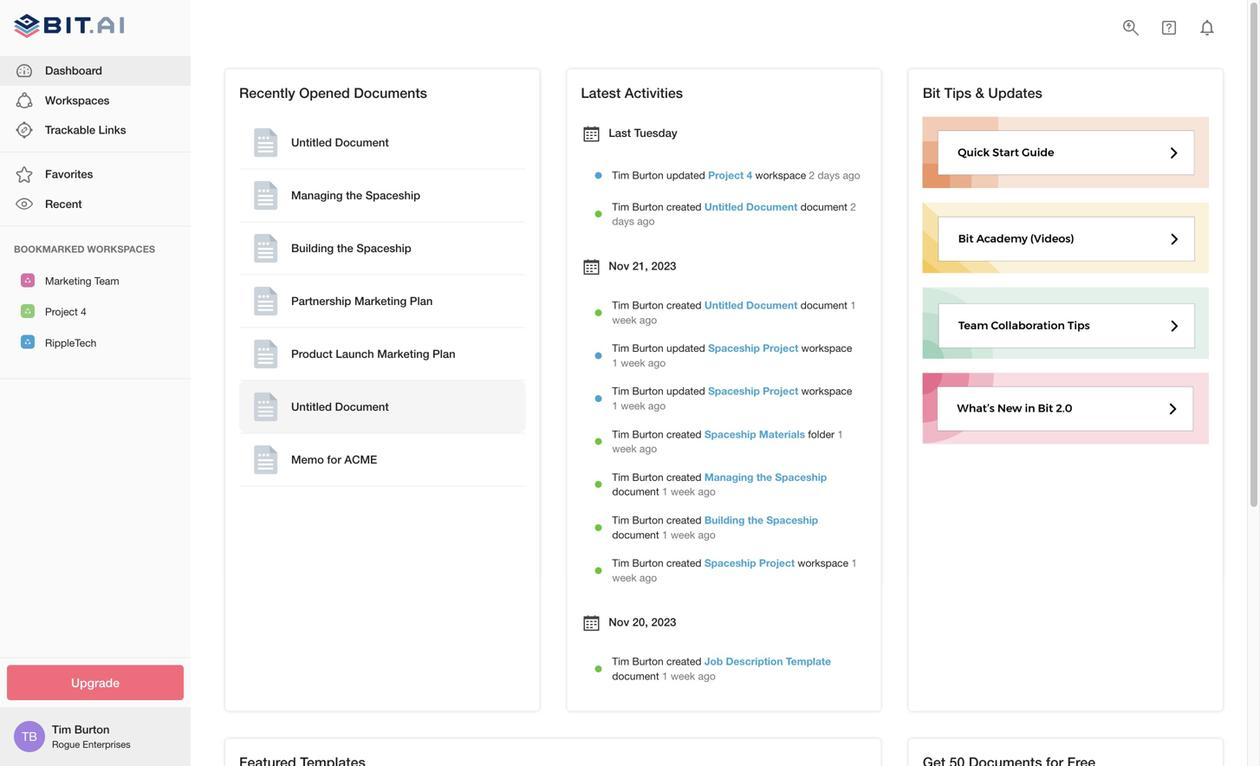 Task type: describe. For each thing, give the bounding box(es) containing it.
upgrade button
[[7, 665, 184, 701]]

document for tim burton created managing the spaceship document 1 week ago
[[612, 486, 659, 498]]

0 vertical spatial spaceship project link
[[708, 342, 799, 354]]

marketing team
[[45, 275, 119, 287]]

1 tim burton updated spaceship project workspace 1 week ago from the top
[[612, 342, 853, 369]]

nov for nov 20, 2023
[[609, 616, 630, 629]]

4 inside button
[[81, 306, 87, 318]]

plan inside product launch marketing plan link
[[433, 347, 456, 360]]

tim burton created job description template document 1 week ago
[[612, 656, 831, 682]]

managing inside tim burton created managing the spaceship document 1 week ago
[[705, 471, 754, 483]]

tim for project 4 link
[[612, 169, 630, 181]]

ago inside tim burton created job description template document 1 week ago
[[698, 670, 716, 682]]

managing the spaceship
[[291, 188, 421, 202]]

21,
[[633, 259, 648, 273]]

memo
[[291, 453, 324, 466]]

memo for acme link
[[243, 437, 522, 482]]

updates
[[989, 85, 1043, 101]]

updated for project 4 link
[[667, 169, 705, 181]]

project 4 link
[[708, 169, 753, 181]]

tim for tim burton's managing the spaceship link
[[612, 471, 630, 483]]

trackable links
[[45, 123, 126, 137]]

week inside tim burton created job description template document 1 week ago
[[671, 670, 695, 682]]

project inside button
[[45, 306, 78, 318]]

1 inside tim burton created managing the spaceship document 1 week ago
[[662, 486, 668, 498]]

2 untitled document from the top
[[291, 400, 389, 413]]

bit tips & updates
[[923, 85, 1043, 101]]

rippletech button
[[0, 327, 191, 358]]

burton for the job description template link
[[632, 656, 664, 668]]

tim burton created managing the spaceship document 1 week ago
[[612, 471, 827, 498]]

the up building the spaceship
[[346, 188, 363, 202]]

burton for tim burton's managing the spaceship link
[[632, 471, 664, 483]]

dashboard button
[[0, 56, 191, 86]]

ago inside tim burton created building the spaceship document 1 week ago
[[698, 529, 716, 541]]

product launch marketing plan link
[[243, 332, 522, 377]]

1 week ago for project
[[612, 557, 858, 584]]

1 week ago for materials
[[612, 428, 844, 455]]

spaceship inside tim burton created managing the spaceship document 1 week ago
[[775, 471, 827, 483]]

bookmarked workspaces
[[14, 244, 155, 255]]

tim burton rogue enterprises
[[52, 723, 131, 750]]

workspaces button
[[0, 86, 191, 115]]

recently
[[239, 85, 295, 101]]

building inside tim burton created building the spaceship document 1 week ago
[[705, 514, 745, 526]]

product
[[291, 347, 333, 360]]

created inside tim burton created job description template document 1 week ago
[[667, 656, 702, 668]]

nov for nov 21, 2023
[[609, 259, 630, 273]]

2 inside the 2 days ago
[[851, 201, 857, 213]]

burton for the spaceship project link to the middle
[[632, 385, 664, 397]]

building the spaceship
[[291, 241, 412, 255]]

partnership marketing plan link
[[243, 279, 522, 324]]

workspaces
[[87, 244, 155, 255]]

workspace for the spaceship project link to the bottom
[[798, 557, 849, 569]]

product launch marketing plan
[[291, 347, 456, 360]]

tim burton created spaceship project workspace
[[612, 557, 849, 569]]

days inside the 2 days ago
[[612, 215, 635, 227]]

2023 for nov 21, 2023
[[652, 259, 677, 273]]

2 vertical spatial marketing
[[377, 347, 430, 360]]

folder
[[808, 428, 835, 440]]

project for the spaceship project link to the top
[[763, 342, 799, 354]]

team
[[94, 275, 119, 287]]

opened
[[299, 85, 350, 101]]

2 vertical spatial spaceship project link
[[705, 557, 795, 569]]

plan inside partnership marketing plan link
[[410, 294, 433, 308]]

1 week ago for document
[[612, 299, 857, 326]]

documents
[[354, 85, 427, 101]]

trackable
[[45, 123, 95, 137]]

marketing inside button
[[45, 275, 92, 287]]

description
[[726, 656, 783, 668]]

the down managing the spaceship
[[337, 241, 354, 255]]

memo for acme
[[291, 453, 377, 466]]

created inside tim burton created managing the spaceship document 1 week ago
[[667, 471, 702, 483]]

1 vertical spatial spaceship project link
[[708, 385, 799, 397]]

3 created from the top
[[667, 428, 702, 440]]

recent
[[45, 197, 82, 211]]

burton for 'spaceship materials' 'link'
[[632, 428, 664, 440]]

2 created from the top
[[667, 299, 702, 311]]

materials
[[759, 428, 805, 440]]



Task type: locate. For each thing, give the bounding box(es) containing it.
tim burton created building the spaceship document 1 week ago
[[612, 514, 819, 541]]

job description template link
[[705, 656, 831, 668]]

burton
[[632, 169, 664, 181], [632, 201, 664, 213], [632, 299, 664, 311], [632, 342, 664, 354], [632, 385, 664, 397], [632, 428, 664, 440], [632, 471, 664, 483], [632, 514, 664, 526], [632, 557, 664, 569], [632, 656, 664, 668], [74, 723, 110, 737]]

0 vertical spatial nov
[[609, 259, 630, 273]]

tim for the spaceship project link to the top
[[612, 342, 630, 354]]

created down tim burton updated project 4 workspace 2 days ago
[[667, 201, 702, 213]]

spaceship inside tim burton created building the spaceship document 1 week ago
[[767, 514, 819, 526]]

marketing
[[45, 275, 92, 287], [355, 294, 407, 308], [377, 347, 430, 360]]

0 horizontal spatial building the spaceship link
[[243, 226, 522, 271]]

tuesday
[[634, 126, 678, 139]]

burton for right building the spaceship link
[[632, 514, 664, 526]]

week inside tim burton created building the spaceship document 1 week ago
[[671, 529, 695, 541]]

burton inside tim burton rogue enterprises
[[74, 723, 110, 737]]

document for tim burton created job description template document 1 week ago
[[612, 670, 659, 682]]

tim burton created spaceship materials folder
[[612, 428, 835, 440]]

the inside tim burton created building the spaceship document 1 week ago
[[748, 514, 764, 526]]

0 horizontal spatial building
[[291, 241, 334, 255]]

1 horizontal spatial building the spaceship link
[[705, 514, 819, 526]]

project for the spaceship project link to the middle
[[763, 385, 799, 397]]

links
[[99, 123, 126, 137]]

2
[[809, 169, 815, 181], [851, 201, 857, 213]]

template
[[786, 656, 831, 668]]

the inside tim burton created managing the spaceship document 1 week ago
[[757, 471, 773, 483]]

0 vertical spatial building
[[291, 241, 334, 255]]

plan down partnership marketing plan link
[[433, 347, 456, 360]]

1 vertical spatial untitled document
[[291, 400, 389, 413]]

ago inside tim burton created managing the spaceship document 1 week ago
[[698, 486, 716, 498]]

1 horizontal spatial days
[[818, 169, 840, 181]]

building down tim burton created managing the spaceship document 1 week ago
[[705, 514, 745, 526]]

2 tim burton created untitled document document from the top
[[612, 299, 848, 311]]

burton inside tim burton created managing the spaceship document 1 week ago
[[632, 471, 664, 483]]

2023 right 20,
[[652, 616, 677, 629]]

dashboard
[[45, 64, 102, 77]]

updated for the spaceship project link to the top
[[667, 342, 705, 354]]

1 vertical spatial tim burton updated spaceship project workspace 1 week ago
[[612, 385, 853, 412]]

last
[[609, 126, 631, 139]]

tim inside tim burton rogue enterprises
[[52, 723, 71, 737]]

document for tim burton created building the spaceship document 1 week ago
[[612, 529, 659, 541]]

1 created from the top
[[667, 201, 702, 213]]

0 vertical spatial managing
[[291, 188, 343, 202]]

0 vertical spatial updated
[[667, 169, 705, 181]]

1 vertical spatial 2
[[851, 201, 857, 213]]

1 vertical spatial managing
[[705, 471, 754, 483]]

0 vertical spatial 2
[[809, 169, 815, 181]]

0 vertical spatial tim burton created untitled document document
[[612, 201, 848, 213]]

bookmarked
[[14, 244, 85, 255]]

1
[[851, 299, 857, 311], [612, 357, 618, 369], [612, 400, 618, 412], [838, 428, 844, 440], [662, 486, 668, 498], [662, 529, 668, 541], [852, 557, 858, 569], [662, 670, 668, 682]]

ago
[[843, 169, 861, 181], [637, 215, 655, 227], [640, 314, 657, 326], [648, 357, 666, 369], [648, 400, 666, 412], [640, 443, 657, 455], [698, 486, 716, 498], [698, 529, 716, 541], [640, 572, 657, 584], [698, 670, 716, 682]]

1 vertical spatial days
[[612, 215, 635, 227]]

tim burton updated project 4 workspace 2 days ago
[[612, 169, 861, 181]]

0 vertical spatial plan
[[410, 294, 433, 308]]

tim
[[612, 169, 630, 181], [612, 201, 630, 213], [612, 299, 630, 311], [612, 342, 630, 354], [612, 385, 630, 397], [612, 428, 630, 440], [612, 471, 630, 483], [612, 514, 630, 526], [612, 557, 630, 569], [612, 656, 630, 668], [52, 723, 71, 737]]

0 vertical spatial 4
[[747, 169, 753, 181]]

burton for the spaceship project link to the bottom
[[632, 557, 664, 569]]

0 vertical spatial marketing
[[45, 275, 92, 287]]

5 created from the top
[[667, 514, 702, 526]]

bit
[[923, 85, 941, 101]]

marketing up product launch marketing plan link
[[355, 294, 407, 308]]

tim for 'spaceship materials' 'link'
[[612, 428, 630, 440]]

managing the spaceship link down 'spaceship materials' 'link'
[[705, 471, 827, 483]]

workspace
[[756, 169, 806, 181], [802, 342, 853, 354], [802, 385, 853, 397], [798, 557, 849, 569]]

4 up the 2 days ago
[[747, 169, 753, 181]]

project
[[708, 169, 744, 181], [45, 306, 78, 318], [763, 342, 799, 354], [763, 385, 799, 397], [759, 557, 795, 569]]

burton for project 4 link
[[632, 169, 664, 181]]

1 2023 from the top
[[652, 259, 677, 273]]

tim for right building the spaceship link
[[612, 514, 630, 526]]

favorites button
[[0, 160, 191, 189]]

untitled
[[291, 136, 332, 149], [705, 201, 744, 213], [705, 299, 744, 311], [291, 400, 332, 413]]

untitled document up memo for acme
[[291, 400, 389, 413]]

1 updated from the top
[[667, 169, 705, 181]]

2 vertical spatial updated
[[667, 385, 705, 397]]

0 vertical spatial building the spaceship link
[[243, 226, 522, 271]]

for
[[327, 453, 341, 466]]

marketing up project 4
[[45, 275, 92, 287]]

days
[[818, 169, 840, 181], [612, 215, 635, 227]]

4
[[747, 169, 753, 181], [81, 306, 87, 318]]

document
[[335, 136, 389, 149], [747, 201, 798, 213], [747, 299, 798, 311], [335, 400, 389, 413]]

building the spaceship link up tim burton created spaceship project workspace
[[705, 514, 819, 526]]

tim burton created untitled document document
[[612, 201, 848, 213], [612, 299, 848, 311]]

tim for the spaceship project link to the bottom
[[612, 557, 630, 569]]

updated
[[667, 169, 705, 181], [667, 342, 705, 354], [667, 385, 705, 397]]

3 updated from the top
[[667, 385, 705, 397]]

partnership
[[291, 294, 351, 308]]

1 horizontal spatial building
[[705, 514, 745, 526]]

marketing right launch
[[377, 347, 430, 360]]

latest activities
[[581, 85, 683, 101]]

1 vertical spatial tim burton created untitled document document
[[612, 299, 848, 311]]

1 horizontal spatial 4
[[747, 169, 753, 181]]

favorites
[[45, 167, 93, 181]]

project 4 button
[[0, 296, 191, 327]]

project for the spaceship project link to the bottom
[[759, 557, 795, 569]]

created left job at the bottom
[[667, 656, 702, 668]]

spaceship materials link
[[705, 428, 805, 440]]

tim for the job description template link
[[612, 656, 630, 668]]

partnership marketing plan
[[291, 294, 433, 308]]

1 vertical spatial plan
[[433, 347, 456, 360]]

managing up building the spaceship
[[291, 188, 343, 202]]

building up partnership
[[291, 241, 334, 255]]

nov 20, 2023
[[609, 616, 677, 629]]

tim burton updated spaceship project workspace 1 week ago
[[612, 342, 853, 369], [612, 385, 853, 412]]

enterprises
[[83, 739, 131, 750]]

nov
[[609, 259, 630, 273], [609, 616, 630, 629]]

tim for the spaceship project link to the middle
[[612, 385, 630, 397]]

managing the spaceship link for recently opened documents
[[243, 173, 522, 218]]

0 vertical spatial 2023
[[652, 259, 677, 273]]

tim burton created untitled document document for week
[[612, 299, 848, 311]]

0 vertical spatial 1 week ago
[[612, 299, 857, 326]]

1 vertical spatial updated
[[667, 342, 705, 354]]

managing down tim burton created spaceship materials folder
[[705, 471, 754, 483]]

7 created from the top
[[667, 656, 702, 668]]

managing
[[291, 188, 343, 202], [705, 471, 754, 483]]

created
[[667, 201, 702, 213], [667, 299, 702, 311], [667, 428, 702, 440], [667, 471, 702, 483], [667, 514, 702, 526], [667, 557, 702, 569], [667, 656, 702, 668]]

1 week ago
[[612, 299, 857, 326], [612, 428, 844, 455], [612, 557, 858, 584]]

managing the spaceship link up building the spaceship
[[243, 173, 522, 218]]

created down tim burton created managing the spaceship document 1 week ago
[[667, 514, 702, 526]]

tb
[[22, 730, 37, 744]]

trackable links button
[[0, 115, 191, 145]]

managing the spaceship link
[[243, 173, 522, 218], [705, 471, 827, 483]]

&
[[976, 85, 985, 101]]

6 created from the top
[[667, 557, 702, 569]]

recently opened documents
[[239, 85, 427, 101]]

marketing team button
[[0, 265, 191, 296]]

created inside tim burton created building the spaceship document 1 week ago
[[667, 514, 702, 526]]

spaceship project link
[[708, 342, 799, 354], [708, 385, 799, 397], [705, 557, 795, 569]]

document inside tim burton created job description template document 1 week ago
[[612, 670, 659, 682]]

untitled document down recently opened documents
[[291, 136, 389, 149]]

burton inside tim burton created job description template document 1 week ago
[[632, 656, 664, 668]]

1 inside tim burton created job description template document 1 week ago
[[662, 670, 668, 682]]

2023 for nov 20, 2023
[[652, 616, 677, 629]]

nov left 21,
[[609, 259, 630, 273]]

building the spaceship link
[[243, 226, 522, 271], [705, 514, 819, 526]]

tim burton created untitled document document for days
[[612, 201, 848, 213]]

2023
[[652, 259, 677, 273], [652, 616, 677, 629]]

0 horizontal spatial managing the spaceship link
[[243, 173, 522, 218]]

plan up product launch marketing plan link
[[410, 294, 433, 308]]

2 days ago
[[612, 201, 857, 227]]

2 vertical spatial 1 week ago
[[612, 557, 858, 584]]

created down nov 21, 2023
[[667, 299, 702, 311]]

0 vertical spatial untitled document
[[291, 136, 389, 149]]

4 created from the top
[[667, 471, 702, 483]]

2 tim burton updated spaceship project workspace 1 week ago from the top
[[612, 385, 853, 412]]

0 horizontal spatial managing
[[291, 188, 343, 202]]

tim inside tim burton created managing the spaceship document 1 week ago
[[612, 471, 630, 483]]

tips
[[945, 85, 972, 101]]

document inside tim burton created managing the spaceship document 1 week ago
[[612, 486, 659, 498]]

updated for the spaceship project link to the middle
[[667, 385, 705, 397]]

nov left 20,
[[609, 616, 630, 629]]

untitled document
[[291, 136, 389, 149], [291, 400, 389, 413]]

1 vertical spatial building the spaceship link
[[705, 514, 819, 526]]

1 horizontal spatial managing the spaceship link
[[705, 471, 827, 483]]

created down tim burton created spaceship materials folder
[[667, 471, 702, 483]]

1 horizontal spatial 2
[[851, 201, 857, 213]]

burton inside tim burton created building the spaceship document 1 week ago
[[632, 514, 664, 526]]

workspaces
[[45, 93, 110, 107]]

2 updated from the top
[[667, 342, 705, 354]]

created down tim burton created building the spaceship document 1 week ago
[[667, 557, 702, 569]]

document
[[801, 201, 848, 213], [801, 299, 848, 311], [612, 486, 659, 498], [612, 529, 659, 541], [612, 670, 659, 682]]

ago inside the 2 days ago
[[637, 215, 655, 227]]

1 untitled document from the top
[[291, 136, 389, 149]]

1 horizontal spatial managing
[[705, 471, 754, 483]]

0 vertical spatial days
[[818, 169, 840, 181]]

1 vertical spatial 1 week ago
[[612, 428, 844, 455]]

project 4
[[45, 306, 87, 318]]

the up tim burton created spaceship project workspace
[[748, 514, 764, 526]]

workspace for project 4 link
[[756, 169, 806, 181]]

building the spaceship link up partnership marketing plan link
[[243, 226, 522, 271]]

the
[[346, 188, 363, 202], [337, 241, 354, 255], [757, 471, 773, 483], [748, 514, 764, 526]]

document inside tim burton created building the spaceship document 1 week ago
[[612, 529, 659, 541]]

recent button
[[0, 189, 191, 219]]

1 vertical spatial 4
[[81, 306, 87, 318]]

plan
[[410, 294, 433, 308], [433, 347, 456, 360]]

rogue
[[52, 739, 80, 750]]

3 1 week ago from the top
[[612, 557, 858, 584]]

2023 right 21,
[[652, 259, 677, 273]]

1 1 week ago from the top
[[612, 299, 857, 326]]

burton for the spaceship project link to the top
[[632, 342, 664, 354]]

1 tim burton created untitled document document from the top
[[612, 201, 848, 213]]

1 vertical spatial 2023
[[652, 616, 677, 629]]

0 vertical spatial tim burton updated spaceship project workspace 1 week ago
[[612, 342, 853, 369]]

created up tim burton created managing the spaceship document 1 week ago
[[667, 428, 702, 440]]

rippletech
[[45, 337, 97, 349]]

job
[[705, 656, 723, 668]]

0 vertical spatial managing the spaceship link
[[243, 173, 522, 218]]

untitled document link
[[243, 120, 522, 165], [705, 201, 798, 213], [705, 299, 798, 311], [243, 384, 522, 430]]

2 2023 from the top
[[652, 616, 677, 629]]

week
[[612, 314, 637, 326], [621, 357, 646, 369], [621, 400, 646, 412], [612, 443, 637, 455], [671, 486, 695, 498], [671, 529, 695, 541], [612, 572, 637, 584], [671, 670, 695, 682]]

2 nov from the top
[[609, 616, 630, 629]]

20,
[[633, 616, 648, 629]]

2 1 week ago from the top
[[612, 428, 844, 455]]

week inside tim burton created managing the spaceship document 1 week ago
[[671, 486, 695, 498]]

acme
[[345, 453, 377, 466]]

0 horizontal spatial days
[[612, 215, 635, 227]]

4 down marketing team
[[81, 306, 87, 318]]

latest
[[581, 85, 621, 101]]

1 vertical spatial nov
[[609, 616, 630, 629]]

tim inside tim burton created job description template document 1 week ago
[[612, 656, 630, 668]]

1 vertical spatial building
[[705, 514, 745, 526]]

upgrade
[[71, 676, 120, 690]]

1 nov from the top
[[609, 259, 630, 273]]

the down 'spaceship materials' 'link'
[[757, 471, 773, 483]]

activities
[[625, 85, 683, 101]]

1 inside tim burton created building the spaceship document 1 week ago
[[662, 529, 668, 541]]

0 horizontal spatial 4
[[81, 306, 87, 318]]

0 horizontal spatial 2
[[809, 169, 815, 181]]

1 vertical spatial managing the spaceship link
[[705, 471, 827, 483]]

tim inside tim burton created building the spaceship document 1 week ago
[[612, 514, 630, 526]]

managing the spaceship link for tim burton
[[705, 471, 827, 483]]

1 vertical spatial marketing
[[355, 294, 407, 308]]

workspace for the spaceship project link to the top
[[802, 342, 853, 354]]

last tuesday
[[609, 126, 678, 139]]

workspace for the spaceship project link to the middle
[[802, 385, 853, 397]]

nov 21, 2023
[[609, 259, 677, 273]]

launch
[[336, 347, 374, 360]]



Task type: vqa. For each thing, say whether or not it's contained in the screenshot.


